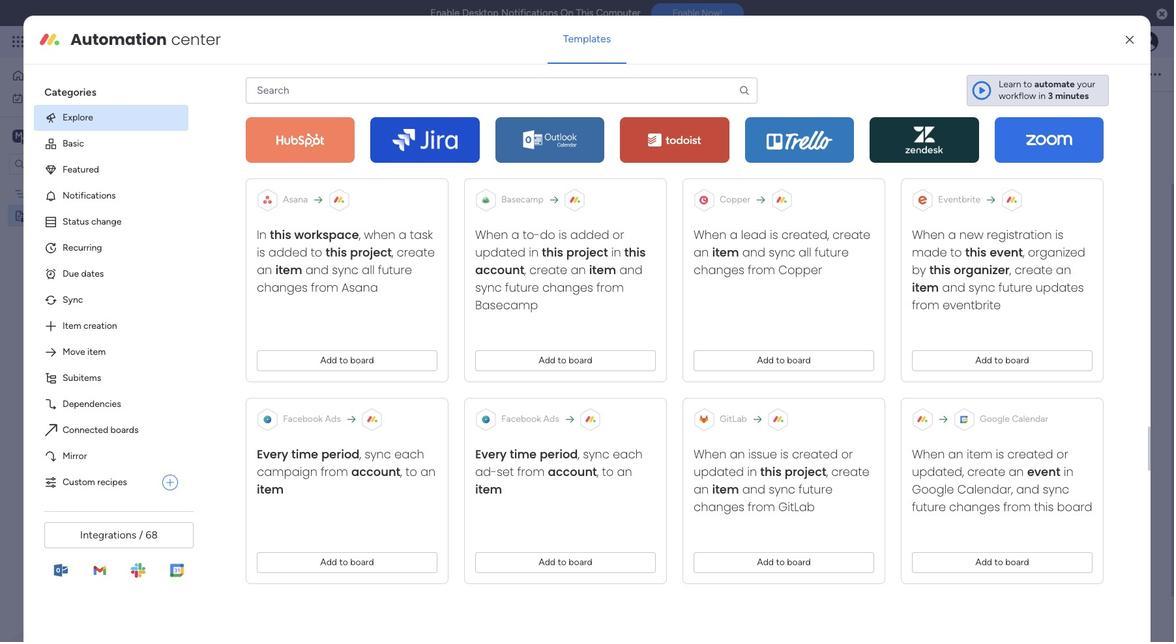 Task type: locate. For each thing, give the bounding box(es) containing it.
sync inside and sync all future changes from asana
[[332, 262, 359, 278]]

every up campaign
[[257, 447, 288, 463]]

integrations
[[80, 529, 136, 542]]

0 horizontal spatial updated
[[475, 244, 526, 261]]

sync inside , sync each ad-set from
[[583, 447, 610, 463]]

1 vertical spatial updated
[[694, 464, 744, 481]]

featured
[[63, 164, 99, 175]]

1 vertical spatial event
[[1027, 464, 1061, 481]]

move item option
[[34, 340, 188, 366]]

sync option
[[34, 287, 188, 314]]

1 finish from the top
[[494, 246, 519, 259]]

None search field
[[246, 78, 758, 104]]

1 horizontal spatial gitlab
[[779, 499, 815, 516]]

your workflow in
[[999, 79, 1096, 102]]

from inside , sync each ad-set from
[[517, 464, 545, 481]]

sync for and sync all future changes from copper
[[769, 244, 796, 261]]

work
[[105, 34, 129, 49], [43, 92, 63, 103]]

0 horizontal spatial facebook ads
[[283, 414, 341, 425]]

main
[[30, 129, 53, 142]]

1 horizontal spatial created
[[1008, 447, 1054, 463]]

0 vertical spatial copper
[[720, 194, 751, 205]]

sync
[[63, 295, 83, 306]]

google left "calendar"
[[980, 414, 1010, 425]]

time up campaign
[[291, 447, 318, 463]]

1 horizontal spatial all
[[799, 244, 812, 261]]

1 horizontal spatial notifications
[[501, 7, 558, 19]]

an
[[694, 244, 709, 261], [257, 262, 272, 278], [571, 262, 586, 278], [1056, 262, 1071, 278], [730, 447, 745, 463], [948, 447, 964, 463], [421, 464, 436, 481], [617, 464, 632, 481], [1009, 464, 1024, 481], [694, 482, 709, 498]]

a left new
[[948, 227, 956, 243]]

all inside and sync all future changes from asana
[[362, 262, 375, 278]]

recipes
[[97, 477, 127, 488]]

0 horizontal spatial work
[[43, 92, 63, 103]]

monday
[[58, 34, 103, 49]]

tasks up in
[[256, 181, 278, 192]]

future down , organized by
[[999, 280, 1033, 296]]

all for asana
[[362, 262, 375, 278]]

style
[[555, 68, 575, 80]]

finish left report
[[494, 426, 519, 439]]

an inside when an issue is created or updated in
[[730, 447, 745, 463]]

when inside when a new registration is made to
[[912, 227, 945, 243]]

2 each from the left
[[613, 447, 643, 463]]

work for my
[[43, 92, 63, 103]]

center
[[171, 29, 221, 50]]

a left to-
[[512, 227, 519, 243]]

ads up , sync each campaign from
[[325, 414, 341, 425]]

0 horizontal spatial time
[[291, 447, 318, 463]]

facebook for from
[[283, 414, 323, 425]]

1 horizontal spatial work
[[105, 34, 129, 49]]

sync inside and sync future changes from gitlab
[[769, 482, 796, 498]]

and up eventbrite
[[942, 280, 966, 296]]

1 horizontal spatial ✨
[[460, 288, 474, 304]]

sync inside "and sync all future changes from copper"
[[769, 244, 796, 261]]

from right set
[[517, 464, 545, 481]]

0 horizontal spatial notifications
[[63, 190, 116, 201]]

📋 upcoming tasks up create slide deck
[[460, 355, 572, 370]]

asana inside and sync all future changes from asana
[[342, 280, 378, 296]]

0 vertical spatial event
[[990, 244, 1023, 261]]

a left lead
[[730, 227, 738, 243]]

from down when an issue is created or updated in
[[748, 499, 775, 516]]

list box containing marketing plan
[[0, 180, 166, 403]]

1 a from the left
[[399, 227, 407, 243]]

project
[[350, 244, 392, 261], [566, 244, 608, 261], [785, 464, 827, 481]]

copper down when a lead is created, create an
[[779, 262, 823, 278]]

notifications up status change
[[63, 190, 116, 201]]

sync inside and sync future updates from eventbrite
[[969, 280, 995, 296]]

0 vertical spatial priorities
[[211, 160, 249, 171]]

1 every from the left
[[257, 447, 288, 463]]

categories
[[44, 86, 96, 98]]

a for when a to-do is added or updated in
[[512, 227, 519, 243]]

changes
[[694, 262, 745, 278], [257, 280, 308, 296], [542, 280, 593, 296], [694, 499, 745, 516], [949, 499, 1000, 516]]

0 horizontal spatial enable
[[430, 7, 460, 19]]

1 horizontal spatial ads
[[544, 414, 559, 425]]

📋 upcoming tasks
[[197, 181, 278, 192], [460, 355, 572, 370]]

future inside and sync future changes from basecamp
[[505, 280, 539, 296]]

a left 'task'
[[399, 227, 407, 243]]

2 horizontal spatial or
[[1057, 447, 1069, 463]]

added down in this workspace
[[269, 244, 307, 261]]

and
[[743, 244, 766, 261], [306, 262, 329, 278], [620, 262, 643, 278], [942, 280, 966, 296], [743, 482, 766, 498], [1017, 482, 1040, 498]]

1 every time period from the left
[[257, 447, 360, 463]]

status change
[[63, 216, 121, 228]]

normal text
[[322, 68, 371, 80]]

google
[[980, 414, 1010, 425], [912, 482, 954, 498]]

1 vertical spatial ✨ priorities for the week
[[460, 288, 606, 304]]

2 account , to an item from the left
[[475, 464, 632, 498]]

finish
[[494, 246, 519, 259], [494, 426, 519, 439]]

0 horizontal spatial , create an
[[257, 244, 435, 278]]

1 horizontal spatial for
[[532, 288, 549, 304]]

0 horizontal spatial 📋
[[197, 181, 209, 192]]

2 every time period from the left
[[475, 447, 578, 463]]

asana
[[283, 194, 308, 205], [342, 280, 378, 296]]

do
[[540, 227, 556, 243]]

created
[[792, 447, 838, 463], [1008, 447, 1054, 463]]

0 vertical spatial workspace
[[55, 129, 107, 142]]

1 horizontal spatial workspace
[[294, 227, 359, 243]]

future inside "and sync all future changes from copper"
[[815, 244, 849, 261]]

all down the , when a task is added to
[[362, 262, 375, 278]]

board activity image
[[995, 67, 1011, 82]]

, create an down the when
[[257, 244, 435, 278]]

0 vertical spatial week
[[281, 160, 304, 171]]

today
[[477, 222, 513, 237]]

1 period from the left
[[321, 447, 360, 463]]

and sync future changes from gitlab
[[694, 482, 833, 516]]

item inside this organizer , create an item
[[912, 280, 939, 296]]

asana down the , when a task is added to
[[342, 280, 378, 296]]

add
[[320, 355, 337, 366], [539, 355, 556, 366], [757, 355, 774, 366], [976, 355, 992, 366], [320, 557, 337, 569], [539, 557, 556, 569], [757, 557, 774, 569], [976, 557, 992, 569]]

subitems option
[[34, 366, 188, 392]]

1 horizontal spatial facebook ads
[[501, 414, 559, 425]]

2 finish from the top
[[494, 426, 519, 439]]

finish for finish report
[[494, 426, 519, 439]]

0 horizontal spatial period
[[321, 447, 360, 463]]

0 vertical spatial the
[[265, 160, 279, 171]]

in inside when a to-do is added or updated in
[[529, 244, 539, 261]]

each inside , sync each campaign from
[[395, 447, 424, 463]]

ad-
[[475, 464, 497, 481]]

and down this project in
[[620, 262, 643, 278]]

item inside option
[[87, 347, 106, 358]]

1 time from the left
[[291, 447, 318, 463]]

1 horizontal spatial or
[[841, 447, 853, 463]]

workspace image
[[12, 129, 25, 143]]

0 horizontal spatial the
[[265, 160, 279, 171]]

0 horizontal spatial workspace
[[55, 129, 107, 142]]

gitlab inside and sync future changes from gitlab
[[779, 499, 815, 516]]

and right calendar,
[[1017, 482, 1040, 498]]

gitlab
[[720, 414, 747, 425], [779, 499, 815, 516]]

notifications option
[[34, 183, 188, 209]]

1 account , to an item from the left
[[257, 464, 436, 498]]

0 horizontal spatial google
[[912, 482, 954, 498]]

account for , sync each campaign from
[[351, 464, 401, 481]]

is
[[559, 227, 567, 243], [770, 227, 778, 243], [1056, 227, 1064, 243], [257, 244, 265, 261], [781, 447, 789, 463], [996, 447, 1004, 463]]

is up organized at the right of page
[[1056, 227, 1064, 243]]

my work button
[[8, 88, 140, 109]]

1 horizontal spatial added
[[570, 227, 609, 243]]

added inside when a to-do is added or updated in
[[570, 227, 609, 243]]

enable inside button
[[673, 8, 700, 18]]

project up , create an item
[[566, 244, 608, 261]]

this organizer , create an item
[[912, 262, 1071, 296]]

account , to an item
[[257, 464, 436, 498], [475, 464, 632, 498]]

private board image
[[14, 210, 26, 222]]

and inside and sync future updates from eventbrite
[[942, 280, 966, 296]]

1 vertical spatial added
[[269, 244, 307, 261]]

future inside and sync future changes from gitlab
[[799, 482, 833, 498]]

sync inside , sync each campaign from
[[365, 447, 391, 463]]

categories list box
[[34, 75, 199, 496]]

1 each from the left
[[395, 447, 424, 463]]

item inside "when an item is created or updated, create an"
[[967, 447, 993, 463]]

all
[[799, 244, 812, 261], [362, 262, 375, 278]]

2 facebook from the left
[[501, 414, 541, 425]]

checklist image
[[523, 68, 535, 80]]

1 vertical spatial asana
[[342, 280, 378, 296]]

in inside your workflow in
[[1039, 91, 1046, 102]]

gitlab down when an issue is created or updated in
[[779, 499, 815, 516]]

added
[[570, 227, 609, 243], [269, 244, 307, 261]]

and sync future changes from basecamp
[[475, 262, 643, 314]]

search image
[[739, 85, 751, 96]]

from down when a lead is created, create an
[[748, 262, 775, 278]]

0 vertical spatial gitlab
[[720, 414, 747, 425]]

2 ads from the left
[[544, 414, 559, 425]]

bulleted list image
[[479, 68, 491, 80]]

layout image
[[448, 68, 460, 80]]

see plans image
[[216, 34, 228, 50]]

when inside "when an item is created or updated, create an"
[[912, 447, 945, 463]]

changes inside and sync future changes from gitlab
[[694, 499, 745, 516]]

1 horizontal spatial each
[[613, 447, 643, 463]]

0 horizontal spatial week
[[281, 160, 304, 171]]

1 horizontal spatial upcoming
[[477, 355, 538, 370]]

future
[[815, 244, 849, 261], [378, 262, 412, 278], [505, 280, 539, 296], [999, 280, 1033, 296], [799, 482, 833, 498], [912, 499, 946, 516]]

when inside when a lead is created, create an
[[694, 227, 727, 243]]

this account
[[475, 244, 646, 278]]

1 facebook from the left
[[283, 414, 323, 425]]

ads
[[325, 414, 341, 425], [544, 414, 559, 425]]

and down in this workspace
[[306, 262, 329, 278]]

sync for and sync future updates from eventbrite
[[969, 280, 995, 296]]

when inside when an issue is created or updated in
[[694, 447, 727, 463]]

lead
[[741, 227, 767, 243]]

sync
[[769, 244, 796, 261], [332, 262, 359, 278], [475, 280, 502, 296], [969, 280, 995, 296], [365, 447, 391, 463], [583, 447, 610, 463], [769, 482, 796, 498], [1043, 482, 1070, 498]]

style button
[[549, 63, 581, 85]]

enable left desktop
[[430, 7, 460, 19]]

all inside "and sync all future changes from copper"
[[799, 244, 812, 261]]

0 horizontal spatial event
[[990, 244, 1023, 261]]

a inside when a lead is created, create an
[[730, 227, 738, 243]]

2 a from the left
[[512, 227, 519, 243]]

is right issue
[[781, 447, 789, 463]]

0 horizontal spatial created
[[792, 447, 838, 463]]

notifications left on
[[501, 7, 558, 19]]

future down updated,
[[912, 499, 946, 516]]

from inside in google calendar, and sync future changes from this board
[[1004, 499, 1031, 516]]

from down , create an item
[[597, 280, 624, 296]]

or inside when an issue is created or updated in
[[841, 447, 853, 463]]

created for event
[[1008, 447, 1054, 463]]

Search for a column type search field
[[246, 78, 758, 104]]

copper up lead
[[720, 194, 751, 205]]

updated inside when an issue is created or updated in
[[694, 464, 744, 481]]

workspace selection element
[[12, 128, 109, 145]]

event down "calendar"
[[1027, 464, 1061, 481]]

select product image
[[12, 35, 25, 48]]

1 horizontal spatial every
[[475, 447, 507, 463]]

asana up in this workspace
[[283, 194, 308, 205]]

when inside when a to-do is added or updated in
[[475, 227, 508, 243]]

1 vertical spatial 📋 upcoming tasks
[[460, 355, 572, 370]]

0 horizontal spatial ads
[[325, 414, 341, 425]]

time down finish report
[[510, 447, 537, 463]]

updated up and sync future changes from gitlab
[[694, 464, 744, 481]]

1 horizontal spatial account
[[475, 262, 525, 278]]

work inside button
[[43, 92, 63, 103]]

when for when a to-do is added or updated in
[[475, 227, 508, 243]]

move
[[63, 347, 85, 358]]

future down the created,
[[815, 244, 849, 261]]

0 vertical spatial 📋 upcoming tasks
[[197, 181, 278, 192]]

1 vertical spatial finish
[[494, 426, 519, 439]]

and down when an issue is created or updated in
[[743, 482, 766, 498]]

0 horizontal spatial 📋 upcoming tasks
[[197, 181, 278, 192]]

📋 upcoming tasks up in
[[197, 181, 278, 192]]

0 horizontal spatial for
[[251, 160, 263, 171]]

period for from
[[321, 447, 360, 463]]

when for when an issue is created or updated in
[[694, 447, 727, 463]]

1 vertical spatial work
[[43, 92, 63, 103]]

and inside and sync all future changes from asana
[[306, 262, 329, 278]]

1 horizontal spatial every time period
[[475, 447, 578, 463]]

facebook up finish report
[[501, 414, 541, 425]]

is right do
[[559, 227, 567, 243]]

and inside in google calendar, and sync future changes from this board
[[1017, 482, 1040, 498]]

1 ads from the left
[[325, 414, 341, 425]]

account inside this account
[[475, 262, 525, 278]]

0 horizontal spatial account
[[351, 464, 401, 481]]

is down in
[[257, 244, 265, 261]]

when left lead
[[694, 227, 727, 243]]

✨ priorities for the week
[[197, 160, 304, 171], [460, 288, 606, 304]]

when up made
[[912, 227, 945, 243]]

1 horizontal spatial , create an
[[694, 464, 870, 498]]

every for ad-
[[475, 447, 507, 463]]

this project down issue
[[761, 464, 827, 481]]

when left issue
[[694, 447, 727, 463]]

0 horizontal spatial ✨
[[197, 160, 209, 171]]

created right issue
[[792, 447, 838, 463]]

created inside when an issue is created or updated in
[[792, 447, 838, 463]]

work right my
[[43, 92, 63, 103]]

and inside "and sync all future changes from copper"
[[743, 244, 766, 261]]

learn to automate
[[999, 79, 1075, 90]]

0 vertical spatial basecamp
[[501, 194, 544, 205]]

, create an down issue
[[694, 464, 870, 498]]

workspace up and sync all future changes from asana
[[294, 227, 359, 243]]

0 horizontal spatial each
[[395, 447, 424, 463]]

enable for enable desktop notifications on this computer
[[430, 7, 460, 19]]

from inside and sync future changes from gitlab
[[748, 499, 775, 516]]

0 vertical spatial google
[[980, 414, 1010, 425]]

1 horizontal spatial 📋
[[460, 355, 474, 370]]

workspace down explore
[[55, 129, 107, 142]]

from down the , when a task is added to
[[311, 280, 338, 296]]

created inside "when an item is created or updated, create an"
[[1008, 447, 1054, 463]]

time for set
[[510, 447, 537, 463]]

created down "calendar"
[[1008, 447, 1054, 463]]

issue
[[749, 447, 777, 463]]

every time period
[[257, 447, 360, 463], [475, 447, 578, 463]]

automation
[[70, 29, 167, 50]]

list box
[[0, 180, 166, 403]]

or for when an issue is created or updated in
[[841, 447, 853, 463]]

facebook ads up , sync each campaign from
[[283, 414, 341, 425]]

basic option
[[34, 131, 188, 157]]

, sync each ad-set from
[[475, 447, 643, 481]]

from down by
[[912, 297, 940, 314]]

and for and sync future changes from gitlab
[[743, 482, 766, 498]]

and for and sync all future changes from copper
[[743, 244, 766, 261]]

work right monday
[[105, 34, 129, 49]]

when right 📂
[[475, 227, 508, 243]]

1 horizontal spatial 📋 upcoming tasks
[[460, 355, 572, 370]]

each inside , sync each ad-set from
[[613, 447, 643, 463]]

is up in google calendar, and sync future changes from this board
[[996, 447, 1004, 463]]

, inside , sync each ad-set from
[[578, 447, 580, 463]]

1 vertical spatial , create an
[[694, 464, 870, 498]]

project down the when
[[350, 244, 392, 261]]

basecamp up to-
[[501, 194, 544, 205]]

facebook ads for set
[[501, 414, 559, 425]]

0 horizontal spatial added
[[269, 244, 307, 261]]

an inside this organizer , create an item
[[1056, 262, 1071, 278]]

2 facebook ads from the left
[[501, 414, 559, 425]]

and inside and sync future changes from basecamp
[[620, 262, 643, 278]]

updated down today at the left top
[[475, 244, 526, 261]]

google inside in google calendar, and sync future changes from this board
[[912, 482, 954, 498]]

from right campaign
[[321, 464, 348, 481]]

a inside the , when a task is added to
[[399, 227, 407, 243]]

0 horizontal spatial all
[[362, 262, 375, 278]]

future inside and sync future updates from eventbrite
[[999, 280, 1033, 296]]

1 horizontal spatial time
[[510, 447, 537, 463]]

from inside and sync future updates from eventbrite
[[912, 297, 940, 314]]

3 a from the left
[[730, 227, 738, 243]]

when up updated,
[[912, 447, 945, 463]]

board
[[350, 355, 374, 366], [569, 355, 593, 366], [787, 355, 811, 366], [1006, 355, 1029, 366], [1057, 499, 1093, 516], [350, 557, 374, 569], [569, 557, 593, 569], [787, 557, 811, 569], [1006, 557, 1029, 569]]

sync for and sync future changes from basecamp
[[475, 280, 502, 296]]

and down lead
[[743, 244, 766, 261]]

time for from
[[291, 447, 318, 463]]

every up ad-
[[475, 447, 507, 463]]

, inside , organized by
[[1023, 244, 1025, 261]]

0 vertical spatial asana
[[283, 194, 308, 205]]

or inside "when an item is created or updated, create an"
[[1057, 447, 1069, 463]]

organizer
[[954, 262, 1010, 278]]

1 vertical spatial for
[[532, 288, 549, 304]]

integrations / 68 button
[[44, 523, 194, 549]]

1 vertical spatial gitlab
[[779, 499, 815, 516]]

from inside and sync all future changes from asana
[[311, 280, 338, 296]]

enable left now!
[[673, 8, 700, 18]]

future down these
[[505, 280, 539, 296]]

0 horizontal spatial ✨ priorities for the week
[[197, 160, 304, 171]]

0 horizontal spatial every time period
[[257, 447, 360, 463]]

changes inside "and sync all future changes from copper"
[[694, 262, 745, 278]]

and inside and sync future changes from gitlab
[[743, 482, 766, 498]]

ads up report
[[544, 414, 559, 425]]

sync inside in google calendar, and sync future changes from this board
[[1043, 482, 1070, 498]]

📋
[[197, 181, 209, 192], [460, 355, 474, 370]]

notifications
[[501, 7, 558, 19], [63, 190, 116, 201]]

2 created from the left
[[1008, 447, 1054, 463]]

this project down the when
[[326, 244, 392, 261]]

to
[[1024, 79, 1032, 90], [311, 244, 322, 261], [951, 244, 962, 261], [339, 355, 348, 366], [558, 355, 567, 366], [776, 355, 785, 366], [995, 355, 1003, 366], [406, 464, 417, 481], [602, 464, 614, 481], [339, 557, 348, 569], [558, 557, 567, 569], [776, 557, 785, 569], [995, 557, 1003, 569]]

0 vertical spatial notifications
[[501, 7, 558, 19]]

1 horizontal spatial the
[[552, 288, 572, 304]]

future down the when
[[378, 262, 412, 278]]

from
[[748, 262, 775, 278], [311, 280, 338, 296], [597, 280, 624, 296], [912, 297, 940, 314], [321, 464, 348, 481], [517, 464, 545, 481], [748, 499, 775, 516], [1004, 499, 1031, 516]]

google down updated,
[[912, 482, 954, 498]]

minutes
[[1055, 91, 1089, 102]]

facebook ads
[[283, 414, 341, 425], [501, 414, 559, 425]]

0 vertical spatial added
[[570, 227, 609, 243]]

this project
[[326, 244, 392, 261], [761, 464, 827, 481]]

in inside when an issue is created or updated in
[[747, 464, 757, 481]]

1 facebook ads from the left
[[283, 414, 341, 425]]

4 a from the left
[[948, 227, 956, 243]]

0 horizontal spatial every
[[257, 447, 288, 463]]

, create an item
[[525, 262, 616, 278]]

change
[[91, 216, 121, 228]]

is right lead
[[770, 227, 778, 243]]

tasks up deck
[[541, 355, 572, 370]]

facebook up campaign
[[283, 414, 323, 425]]

facebook for set
[[501, 414, 541, 425]]

project up and sync future changes from gitlab
[[785, 464, 827, 481]]

from down calendar,
[[1004, 499, 1031, 516]]

1 horizontal spatial period
[[540, 447, 578, 463]]

1 horizontal spatial updated
[[694, 464, 744, 481]]

1 vertical spatial all
[[362, 262, 375, 278]]

2 time from the left
[[510, 447, 537, 463]]

a inside when a to-do is added or updated in
[[512, 227, 519, 243]]

future down when an issue is created or updated in
[[799, 482, 833, 498]]

or
[[613, 227, 624, 243], [841, 447, 853, 463], [1057, 447, 1069, 463]]

0 horizontal spatial facebook
[[283, 414, 323, 425]]

marketing
[[31, 188, 71, 199]]

0 horizontal spatial upcoming
[[211, 181, 254, 192]]

Search in workspace field
[[27, 156, 109, 171]]

added inside the , when a task is added to
[[269, 244, 307, 261]]

add to board
[[320, 355, 374, 366], [539, 355, 593, 366], [757, 355, 811, 366], [976, 355, 1029, 366], [320, 557, 374, 569], [539, 557, 593, 569], [757, 557, 811, 569], [976, 557, 1029, 569]]

2 every from the left
[[475, 447, 507, 463]]

1 created from the left
[[792, 447, 838, 463]]

a inside when a new registration is made to
[[948, 227, 956, 243]]

0 horizontal spatial asana
[[283, 194, 308, 205]]

every time period down finish report
[[475, 447, 578, 463]]

future inside in google calendar, and sync future changes from this board
[[912, 499, 946, 516]]

featured option
[[34, 157, 188, 183]]

to inside the , when a task is added to
[[311, 244, 322, 261]]

1 vertical spatial this project
[[761, 464, 827, 481]]

2 period from the left
[[540, 447, 578, 463]]

upcoming
[[211, 181, 254, 192], [477, 355, 538, 370]]

event down registration
[[990, 244, 1023, 261]]

added up this project in
[[570, 227, 609, 243]]

finish down today at the left top
[[494, 246, 519, 259]]

facebook ads up report
[[501, 414, 559, 425]]

0 vertical spatial finish
[[494, 246, 519, 259]]

basecamp down these
[[475, 297, 538, 314]]

time
[[291, 447, 318, 463], [510, 447, 537, 463]]

gitlab up when an issue is created or updated in
[[720, 414, 747, 425]]

3 minutes
[[1048, 91, 1089, 102]]

every time period up campaign
[[257, 447, 360, 463]]

all down the created,
[[799, 244, 812, 261]]

sync inside and sync future changes from basecamp
[[475, 280, 502, 296]]

0 horizontal spatial or
[[613, 227, 624, 243]]

templates button
[[548, 23, 627, 55]]

0 horizontal spatial account , to an item
[[257, 464, 436, 498]]

option
[[0, 182, 166, 185]]

account for , sync each ad-set from
[[548, 464, 597, 481]]

1 vertical spatial ✨
[[460, 288, 474, 304]]

new
[[960, 227, 984, 243]]

each for , sync each campaign from
[[395, 447, 424, 463]]

this project in
[[542, 244, 625, 261]]



Task type: vqa. For each thing, say whether or not it's contained in the screenshot.
sync related to and sync all future changes from Asana
yes



Task type: describe. For each thing, give the bounding box(es) containing it.
sync for , sync each ad-set from
[[583, 447, 610, 463]]

, inside , sync each campaign from
[[360, 447, 361, 463]]

due dates option
[[34, 261, 188, 287]]

changes inside and sync future changes from basecamp
[[542, 280, 593, 296]]

finish for finish these notes
[[494, 246, 519, 259]]

, organized by
[[912, 244, 1086, 278]]

1 horizontal spatial tasks
[[541, 355, 572, 370]]

every time period for set
[[475, 447, 578, 463]]

this inside this account
[[625, 244, 646, 261]]

mirror option
[[34, 444, 188, 470]]

connected boards option
[[34, 418, 188, 444]]

to inside when a new registration is made to
[[951, 244, 962, 261]]

added for to
[[269, 244, 307, 261]]

2 horizontal spatial project
[[785, 464, 827, 481]]

finish these notes
[[494, 246, 576, 259]]

due
[[63, 269, 79, 280]]

0 vertical spatial 📋
[[197, 181, 209, 192]]

1 horizontal spatial project
[[566, 244, 608, 261]]

create inside this organizer , create an item
[[1015, 262, 1053, 278]]

1 vertical spatial the
[[552, 288, 572, 304]]

recurring option
[[34, 235, 188, 261]]

period for set
[[540, 447, 578, 463]]

or for when an item is created or updated, create an
[[1057, 447, 1069, 463]]

home image
[[12, 69, 25, 82]]

templates
[[563, 33, 611, 45]]

due dates
[[63, 269, 104, 280]]

your
[[1077, 79, 1096, 90]]

lottie animation image
[[0, 511, 166, 643]]

eventbrite
[[943, 297, 1001, 314]]

now!
[[702, 8, 722, 18]]

this inside in google calendar, and sync future changes from this board
[[1034, 499, 1054, 516]]

to-
[[523, 227, 540, 243]]

categories heading
[[34, 75, 188, 105]]

dapulse close image
[[1157, 8, 1168, 21]]

workflow
[[999, 91, 1037, 102]]

automation  center image
[[39, 29, 60, 50]]

created,
[[782, 227, 829, 243]]

, inside this organizer , create an item
[[1010, 262, 1012, 278]]

is inside when a lead is created, create an
[[770, 227, 778, 243]]

sync for , sync each campaign from
[[365, 447, 391, 463]]

1 horizontal spatial event
[[1027, 464, 1061, 481]]

updates
[[1036, 280, 1084, 296]]

management
[[132, 34, 203, 49]]

updated inside when a to-do is added or updated in
[[475, 244, 526, 261]]

1 horizontal spatial ✨ priorities for the week
[[460, 288, 606, 304]]

0 horizontal spatial this project
[[326, 244, 392, 261]]

v2 ellipsis image
[[1150, 66, 1161, 83]]

0 horizontal spatial project
[[350, 244, 392, 261]]

automation center
[[70, 29, 221, 50]]

move item
[[63, 347, 106, 358]]

registration
[[987, 227, 1052, 243]]

from inside "and sync all future changes from copper"
[[748, 262, 775, 278]]

changes inside and sync all future changes from asana
[[257, 280, 308, 296]]

notes
[[550, 246, 576, 259]]

item
[[63, 321, 81, 332]]

0 vertical spatial for
[[251, 160, 263, 171]]

when a to-do is added or updated in
[[475, 227, 624, 261]]

sync for and sync future changes from gitlab
[[769, 482, 796, 498]]

connected
[[63, 425, 108, 436]]

and sync all future changes from asana
[[257, 262, 412, 296]]

m
[[15, 130, 23, 141]]

0 horizontal spatial tasks
[[256, 181, 278, 192]]

or inside when a to-do is added or updated in
[[613, 227, 624, 243]]

1 image
[[475, 97, 479, 100]]

mirror
[[63, 451, 87, 462]]

an inside when a lead is created, create an
[[694, 244, 709, 261]]

is inside "when an item is created or updated, create an"
[[996, 447, 1004, 463]]

notes
[[31, 210, 56, 221]]

, inside the , when a task is added to
[[359, 227, 361, 243]]

explore option
[[34, 105, 188, 131]]

0 vertical spatial ✨
[[197, 160, 209, 171]]

is inside when a to-do is added or updated in
[[559, 227, 567, 243]]

create slide deck
[[494, 406, 572, 418]]

by
[[912, 262, 926, 278]]

created for this project
[[792, 447, 838, 463]]

status change option
[[34, 209, 188, 235]]

dependencies
[[63, 399, 121, 410]]

my work
[[29, 92, 63, 103]]

and sync future updates from eventbrite
[[912, 280, 1084, 314]]

on
[[561, 7, 574, 19]]

copper inside "and sync all future changes from copper"
[[779, 262, 823, 278]]

custom recipes option
[[34, 470, 157, 496]]

and for and sync future changes from basecamp
[[620, 262, 643, 278]]

is inside when a new registration is made to
[[1056, 227, 1064, 243]]

this inside this organizer , create an item
[[930, 262, 951, 278]]

subitems
[[63, 373, 101, 384]]

1 horizontal spatial google
[[980, 414, 1010, 425]]

status
[[63, 216, 89, 228]]

1 vertical spatial workspace
[[294, 227, 359, 243]]

📂 today
[[460, 222, 516, 237]]

when
[[364, 227, 396, 243]]

updated,
[[912, 464, 964, 481]]

basecamp inside and sync future changes from basecamp
[[475, 297, 538, 314]]

eventbrite
[[938, 194, 981, 205]]

work for monday
[[105, 34, 129, 49]]

creation
[[84, 321, 117, 332]]

this
[[576, 7, 594, 19]]

plan
[[74, 188, 91, 199]]

connected boards
[[63, 425, 139, 436]]

added for or
[[570, 227, 609, 243]]

a for when a lead is created, create an
[[730, 227, 738, 243]]

account , to an item for set
[[475, 464, 632, 498]]

and for and sync future updates from eventbrite
[[942, 280, 966, 296]]

marketing plan
[[31, 188, 91, 199]]

this event
[[966, 244, 1023, 261]]

each for , sync each ad-set from
[[613, 447, 643, 463]]

custom recipes
[[63, 477, 127, 488]]

1 vertical spatial upcoming
[[477, 355, 538, 370]]

basic
[[63, 138, 84, 149]]

mention image
[[594, 67, 607, 81]]

account , to an item for from
[[257, 464, 436, 498]]

from inside and sync future changes from basecamp
[[597, 280, 624, 296]]

1
[[477, 139, 482, 151]]

and for and sync all future changes from asana
[[306, 262, 329, 278]]

dates
[[81, 269, 104, 280]]

report
[[521, 426, 550, 439]]

in inside in google calendar, and sync future changes from this board
[[1064, 464, 1074, 481]]

a for when a new registration is made to
[[948, 227, 956, 243]]

1 vertical spatial week
[[575, 288, 606, 304]]

and sync all future changes from copper
[[694, 244, 849, 278]]

enable desktop notifications on this computer
[[430, 7, 641, 19]]

ads for from
[[325, 414, 341, 425]]

monday work management
[[58, 34, 203, 49]]

task
[[410, 227, 433, 243]]

explore
[[63, 112, 93, 123]]

share button
[[1083, 64, 1137, 84]]

when for when a lead is created, create an
[[694, 227, 727, 243]]

0 horizontal spatial gitlab
[[720, 414, 747, 425]]

share
[[1107, 68, 1131, 79]]

workspace inside "workspace selection" element
[[55, 129, 107, 142]]

notifications inside option
[[63, 190, 116, 201]]

in
[[257, 227, 267, 243]]

changes inside in google calendar, and sync future changes from this board
[[949, 499, 1000, 516]]

when a new registration is made to
[[912, 227, 1064, 261]]

, when a task is added to
[[257, 227, 433, 261]]

item creation option
[[34, 314, 188, 340]]

all for copper
[[799, 244, 812, 261]]

numbered list image
[[501, 68, 513, 80]]

0 vertical spatial upcoming
[[211, 181, 254, 192]]

enable now!
[[673, 8, 722, 18]]

/
[[139, 529, 143, 542]]

every time period for from
[[257, 447, 360, 463]]

lottie animation element
[[0, 511, 166, 643]]

ads for set
[[544, 414, 559, 425]]

recurring
[[63, 242, 102, 254]]

in google calendar, and sync future changes from this board
[[912, 464, 1093, 516]]

is inside the , when a task is added to
[[257, 244, 265, 261]]

0 vertical spatial ✨ priorities for the week
[[197, 160, 304, 171]]

google calendar
[[980, 414, 1049, 425]]

enable now! button
[[651, 3, 744, 23]]

item creation
[[63, 321, 117, 332]]

these
[[521, 246, 547, 259]]

when for when a new registration is made to
[[912, 227, 945, 243]]

when for when an item is created or updated, create an
[[912, 447, 945, 463]]

create inside when a lead is created, create an
[[833, 227, 871, 243]]

0 horizontal spatial copper
[[720, 194, 751, 205]]

deck
[[550, 406, 572, 418]]

is inside when an issue is created or updated in
[[781, 447, 789, 463]]

sync for and sync all future changes from asana
[[332, 262, 359, 278]]

undo ⌘+z image
[[246, 68, 258, 80]]

3
[[1048, 91, 1053, 102]]

dependencies option
[[34, 392, 188, 418]]

when an item is created or updated, create an
[[912, 447, 1069, 481]]

enable for enable now!
[[673, 8, 700, 18]]

, sync each campaign from
[[257, 447, 424, 481]]

desktop
[[462, 7, 499, 19]]

1 vertical spatial 📋
[[460, 355, 474, 370]]

learn
[[999, 79, 1022, 90]]

integrations / 68
[[80, 529, 158, 542]]

main workspace
[[30, 129, 107, 142]]

in this workspace
[[257, 227, 359, 243]]

my
[[29, 92, 41, 103]]

facebook ads for from
[[283, 414, 341, 425]]

board inside in google calendar, and sync future changes from this board
[[1057, 499, 1093, 516]]

every for campaign
[[257, 447, 288, 463]]

calendar
[[1012, 414, 1049, 425]]

1 vertical spatial priorities
[[477, 288, 529, 304]]

from inside , sync each campaign from
[[321, 464, 348, 481]]

text
[[355, 68, 371, 80]]

1 horizontal spatial this project
[[761, 464, 827, 481]]

0 horizontal spatial priorities
[[211, 160, 249, 171]]

future inside and sync all future changes from asana
[[378, 262, 412, 278]]

custom
[[63, 477, 95, 488]]

kendall parks image
[[1138, 31, 1159, 52]]

create inside "when an item is created or updated, create an"
[[968, 464, 1006, 481]]

campaign
[[257, 464, 317, 481]]



